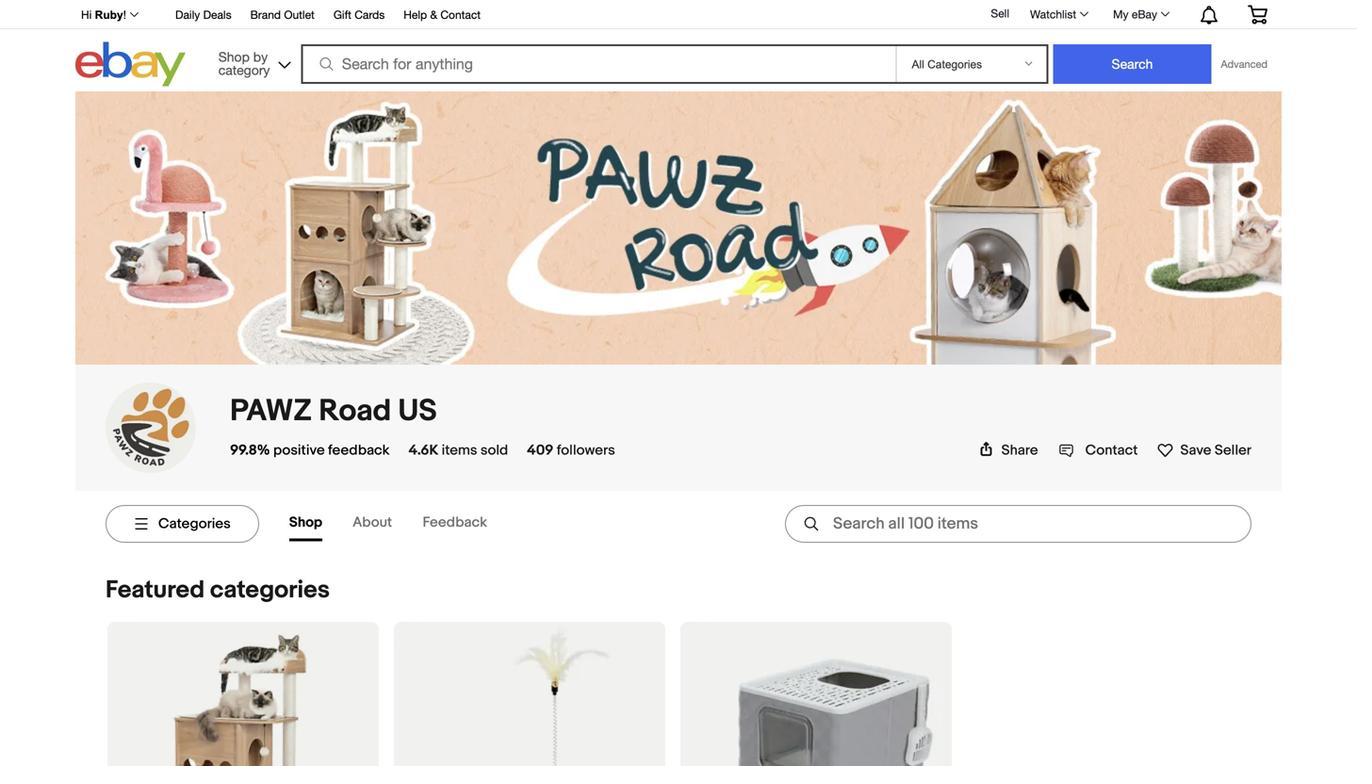 Task type: vqa. For each thing, say whether or not it's contained in the screenshot.
10h inside the "$1.00 0 bids · 4d 10h +$24.00 shipping from Japan"
no



Task type: describe. For each thing, give the bounding box(es) containing it.
sell link
[[983, 7, 1018, 20]]

gift cards link
[[334, 5, 385, 26]]

ruby
[[95, 8, 123, 21]]

brand outlet link
[[250, 5, 315, 26]]

save
[[1181, 442, 1212, 459]]

by
[[253, 49, 268, 65]]

daily deals link
[[175, 5, 232, 26]]

contact link
[[1059, 442, 1138, 459]]

99.8% positive feedback
[[230, 442, 390, 459]]

account navigation
[[71, 0, 1282, 29]]

brand outlet
[[250, 8, 315, 21]]

409 followers
[[527, 442, 615, 459]]

positive
[[273, 442, 325, 459]]

featured categories
[[106, 576, 330, 605]]

advanced link
[[1212, 45, 1278, 83]]

categories button
[[106, 505, 259, 543]]

feedback
[[423, 514, 487, 531]]

outlet
[[284, 8, 315, 21]]

cat litter box image
[[681, 622, 952, 767]]

followers
[[557, 442, 615, 459]]

&
[[430, 8, 438, 21]]

my ebay
[[1114, 8, 1158, 21]]

cat tree image
[[107, 622, 379, 767]]

none submit inside the shop by category banner
[[1054, 44, 1212, 84]]

category
[[218, 62, 270, 78]]

shop by category button
[[210, 42, 295, 82]]

daily deals
[[175, 8, 232, 21]]

brand
[[250, 8, 281, 21]]

help & contact
[[404, 8, 481, 21]]

sold
[[481, 442, 508, 459]]

advanced
[[1221, 58, 1268, 70]]

409
[[527, 442, 554, 459]]

share
[[1002, 442, 1039, 459]]

shop for shop
[[289, 514, 323, 531]]

seller
[[1215, 442, 1252, 459]]

my
[[1114, 8, 1129, 21]]

share button
[[979, 442, 1039, 459]]

about
[[353, 514, 392, 531]]

save seller
[[1181, 442, 1252, 459]]



Task type: locate. For each thing, give the bounding box(es) containing it.
categories
[[210, 576, 330, 605]]

save seller button
[[1157, 438, 1252, 459]]

help & contact link
[[404, 5, 481, 26]]

contact right &
[[441, 8, 481, 21]]

0 horizontal spatial shop
[[218, 49, 250, 65]]

pawz road us link
[[230, 393, 437, 430]]

1 vertical spatial shop
[[289, 514, 323, 531]]

gift
[[334, 8, 352, 21]]

contact inside account navigation
[[441, 8, 481, 21]]

shop by category
[[218, 49, 270, 78]]

shop left the about at the bottom of page
[[289, 514, 323, 531]]

Search for anything text field
[[304, 46, 892, 82]]

watchlist link
[[1020, 3, 1098, 25]]

!
[[123, 8, 126, 21]]

4.6k
[[409, 442, 439, 459]]

cat toy image
[[394, 622, 666, 767]]

Search all 100 items field
[[785, 505, 1252, 543]]

tab list
[[289, 507, 518, 542]]

pawz road us
[[230, 393, 437, 430]]

featured
[[106, 576, 205, 605]]

my ebay link
[[1103, 3, 1179, 25]]

shop by category banner
[[71, 0, 1282, 91]]

tab list containing shop
[[289, 507, 518, 542]]

pawz road us image
[[106, 383, 196, 473]]

0 vertical spatial contact
[[441, 8, 481, 21]]

sell
[[991, 7, 1010, 20]]

1 vertical spatial contact
[[1086, 442, 1138, 459]]

feedback
[[328, 442, 390, 459]]

help
[[404, 8, 427, 21]]

shop for shop by category
[[218, 49, 250, 65]]

road
[[319, 393, 392, 430]]

hi ruby !
[[81, 8, 126, 21]]

ebay
[[1132, 8, 1158, 21]]

us
[[398, 393, 437, 430]]

1 horizontal spatial shop
[[289, 514, 323, 531]]

99.8%
[[230, 442, 270, 459]]

shop
[[218, 49, 250, 65], [289, 514, 323, 531]]

shop inside shop by category
[[218, 49, 250, 65]]

shop left by
[[218, 49, 250, 65]]

hi
[[81, 8, 92, 21]]

cards
[[355, 8, 385, 21]]

your shopping cart image
[[1247, 5, 1269, 24]]

daily
[[175, 8, 200, 21]]

gift cards
[[334, 8, 385, 21]]

0 vertical spatial shop
[[218, 49, 250, 65]]

categories
[[158, 516, 231, 533]]

deals
[[203, 8, 232, 21]]

contact
[[441, 8, 481, 21], [1086, 442, 1138, 459]]

4.6k items sold
[[409, 442, 508, 459]]

contact left save
[[1086, 442, 1138, 459]]

1 horizontal spatial contact
[[1086, 442, 1138, 459]]

watchlist
[[1031, 8, 1077, 21]]

items
[[442, 442, 478, 459]]

pawz
[[230, 393, 312, 430]]

None submit
[[1054, 44, 1212, 84]]

0 horizontal spatial contact
[[441, 8, 481, 21]]



